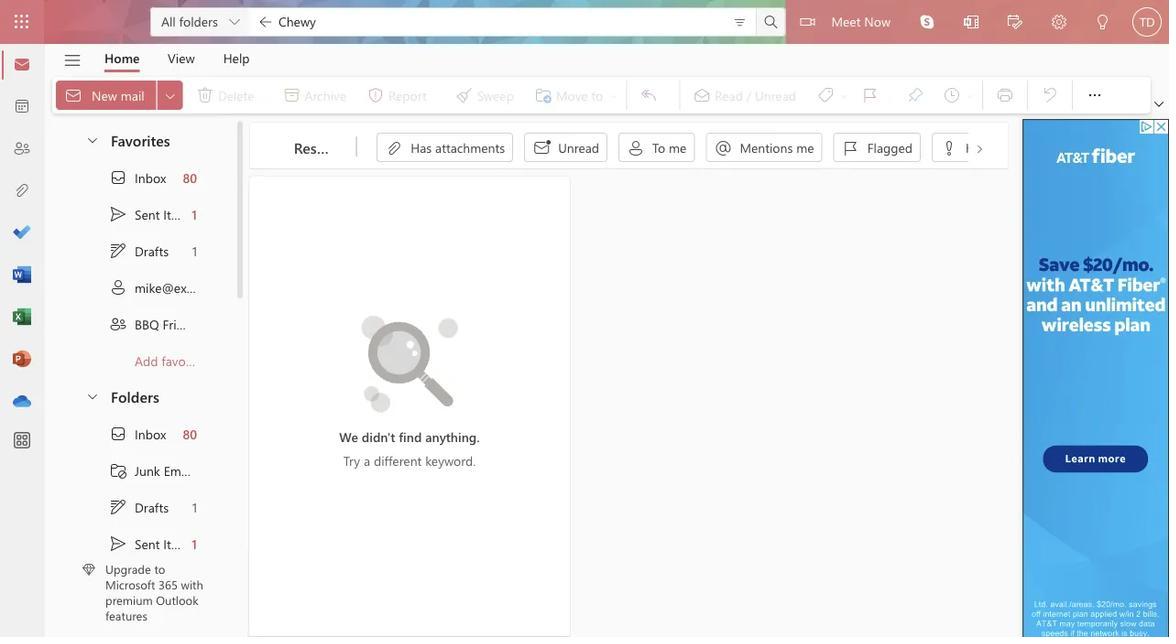 Task type: locate. For each thing, give the bounding box(es) containing it.

[[64, 86, 82, 104]]

tree containing 
[[67, 416, 214, 638]]

1 vertical spatial  tree item
[[67, 489, 214, 526]]

 inbox down folders tree item at the bottom left
[[109, 425, 166, 443]]

tab list
[[91, 44, 264, 72]]

 inbox inside favorites tree
[[109, 169, 166, 187]]

0 vertical spatial  sent items 1
[[109, 205, 197, 224]]

 tree item up junk
[[67, 416, 214, 453]]

4 1 from the top
[[192, 536, 197, 553]]

2 inbox from the top
[[135, 426, 166, 443]]

none search field inside  banner
[[249, 7, 786, 37]]

 for  to me
[[626, 138, 645, 157]]

 drafts up  tree item
[[109, 242, 169, 260]]


[[1155, 100, 1164, 109]]

0 vertical spatial 
[[626, 138, 645, 157]]

tree
[[67, 416, 214, 638]]

 up  tree item
[[109, 242, 127, 260]]

 button left folders
[[76, 379, 107, 413]]

add favorite
[[135, 353, 204, 369]]

0 vertical spatial  inbox
[[109, 169, 166, 187]]

 tree item up  mike@example.com
[[67, 233, 214, 269]]

 for  mike@example.com
[[109, 279, 127, 297]]

0 vertical spatial  tree item
[[67, 159, 214, 196]]

 inside tree
[[109, 425, 127, 443]]

meet
[[831, 12, 861, 29]]

 drafts inside favorites tree
[[109, 242, 169, 260]]

 drafts down  tree item
[[109, 498, 169, 517]]

junk
[[135, 462, 160, 479]]

drafts for 
[[135, 243, 169, 260]]

1  from the top
[[109, 169, 127, 187]]

1 inbox from the top
[[135, 169, 166, 186]]

me
[[668, 138, 686, 155], [796, 138, 814, 155]]

2  from the top
[[109, 535, 127, 553]]

 button for favorites
[[76, 123, 107, 157]]

 button
[[756, 7, 786, 37]]

0 vertical spatial 
[[163, 88, 177, 103]]

mail
[[121, 86, 145, 103]]

0 horizontal spatial 
[[109, 279, 127, 297]]

1 vertical spatial 
[[109, 535, 127, 553]]

80 inside tree
[[183, 426, 197, 443]]


[[626, 138, 645, 157], [109, 279, 127, 297]]

1 drafts from the top
[[135, 243, 169, 260]]

 tree item up microsoft at the bottom of the page
[[67, 526, 214, 563]]

drafts
[[135, 243, 169, 260], [135, 499, 169, 516]]

0 horizontal spatial me
[[668, 138, 686, 155]]

outlook
[[156, 593, 199, 609]]

 tree item down junk
[[67, 489, 214, 526]]

 up  on the left bottom of page
[[109, 425, 127, 443]]

 sent items 1 for 2nd  tree item
[[109, 535, 197, 553]]

2  sent items 1 from the top
[[109, 535, 197, 553]]


[[920, 15, 935, 29]]

me inside  mentions me
[[796, 138, 814, 155]]

powerpoint image
[[13, 351, 31, 369]]

2 items from the top
[[163, 536, 194, 553]]

a
[[364, 453, 370, 470]]

2  tree item from the top
[[67, 416, 214, 453]]

 inbox for 
[[109, 169, 166, 187]]

mike@example.com
[[135, 279, 249, 296]]

view
[[168, 49, 195, 66]]

we didn't find anything. try a different keyword.
[[339, 429, 480, 470]]

items
[[163, 206, 194, 223], [163, 536, 194, 553]]

 inside favorites tree
[[109, 242, 127, 260]]

0 vertical spatial inbox
[[135, 169, 166, 186]]

1  drafts from the top
[[109, 242, 169, 260]]

high
[[965, 138, 992, 155]]

0 vertical spatial  tree item
[[67, 233, 214, 269]]

tab list inside the | application
[[91, 44, 264, 72]]

view button
[[154, 44, 209, 72]]


[[1086, 86, 1104, 104]]

 for 
[[109, 498, 127, 517]]

 button down  new mail
[[76, 123, 107, 157]]

None search field
[[249, 7, 786, 37]]

 button
[[157, 81, 183, 110]]

1
[[192, 206, 197, 223], [192, 243, 197, 260], [192, 499, 197, 516], [192, 536, 197, 553]]

80 down favorites tree item
[[183, 169, 197, 186]]

2  drafts from the top
[[109, 498, 169, 517]]

 for folders
[[85, 389, 100, 404]]

items up the to
[[163, 536, 194, 553]]

1 vertical spatial  sent items 1
[[109, 535, 197, 553]]

me inside  to me
[[668, 138, 686, 155]]


[[163, 88, 177, 103], [85, 132, 100, 147], [85, 389, 100, 404]]

 inside favorites tree
[[109, 205, 127, 224]]

0 vertical spatial 
[[109, 242, 127, 260]]

 sent items 1 inside tree
[[109, 535, 197, 553]]

| application
[[0, 0, 1169, 638]]

 tree item down favorites
[[67, 159, 214, 196]]

 inbox
[[109, 169, 166, 187], [109, 425, 166, 443]]

drafts inside favorites tree
[[135, 243, 169, 260]]

 inside  popup button
[[163, 88, 177, 103]]


[[762, 13, 780, 31]]

1 vertical spatial 
[[109, 425, 127, 443]]

 unread
[[532, 138, 599, 157]]

 down  new mail
[[85, 132, 100, 147]]

 tree item
[[67, 159, 214, 196], [67, 416, 214, 453]]

td button
[[1125, 0, 1169, 44]]

 down favorites tree item
[[109, 169, 127, 187]]

drafts inside tree
[[135, 499, 169, 516]]

80 inside favorites tree
[[183, 169, 197, 186]]

2 vertical spatial 
[[85, 389, 100, 404]]

drafts down  junk email
[[135, 499, 169, 516]]

 button inside favorites tree item
[[76, 123, 107, 157]]

inbox up  junk email
[[135, 426, 166, 443]]

 tree item for 
[[67, 159, 214, 196]]

1 vertical spatial items
[[163, 536, 194, 553]]

 button for folders
[[76, 379, 107, 413]]

1 me from the left
[[668, 138, 686, 155]]

 left to
[[626, 138, 645, 157]]

 tree item down favorites tree item
[[67, 196, 214, 233]]

 drafts inside tree
[[109, 498, 169, 517]]

 drafts
[[109, 242, 169, 260], [109, 498, 169, 517]]

 inbox down favorites tree item
[[109, 169, 166, 187]]

 button
[[949, 0, 993, 46]]

1 vertical spatial  tree item
[[67, 526, 214, 563]]

 to me
[[626, 138, 686, 157]]

1 vertical spatial 
[[85, 132, 100, 147]]

files image
[[13, 182, 31, 201]]

 right mail
[[163, 88, 177, 103]]

features
[[105, 608, 147, 624]]

items up  mike@example.com
[[163, 206, 194, 223]]

1 horizontal spatial me
[[796, 138, 814, 155]]

1  tree item from the top
[[67, 159, 214, 196]]

1 sent from the top
[[135, 206, 160, 223]]

 sent items 1 up  tree item
[[109, 205, 197, 224]]

 button
[[1151, 95, 1167, 114]]

 high importance
[[940, 138, 1061, 157]]

me right the mentions
[[796, 138, 814, 155]]

 sent items 1
[[109, 205, 197, 224], [109, 535, 197, 553]]

 drafts for 
[[109, 242, 169, 260]]

2 me from the left
[[796, 138, 814, 155]]

people image
[[13, 140, 31, 159]]

1 vertical spatial inbox
[[135, 426, 166, 443]]

 tree item
[[67, 233, 214, 269], [67, 489, 214, 526]]

1 vertical spatial 80
[[183, 426, 197, 443]]

sent up the to
[[135, 536, 160, 553]]

Search field
[[277, 12, 718, 30]]

none search field containing 
[[249, 7, 786, 37]]

drafts for 
[[135, 499, 169, 516]]

1  inbox from the top
[[109, 169, 166, 187]]

80 for 
[[183, 169, 197, 186]]

1 vertical spatial drafts
[[135, 499, 169, 516]]

0 vertical spatial sent
[[135, 206, 160, 223]]

different
[[374, 453, 422, 470]]

 inside favorites tree
[[109, 169, 127, 187]]

 button
[[729, 11, 751, 33]]

 sent items 1 for 1st  tree item
[[109, 205, 197, 224]]

to
[[154, 562, 165, 578]]

tab list containing home
[[91, 44, 264, 72]]

 junk email
[[109, 462, 194, 480]]

 inbox inside tree
[[109, 425, 166, 443]]

 tree item
[[67, 196, 214, 233], [67, 526, 214, 563]]

inbox inside favorites tree
[[135, 169, 166, 186]]

1 horizontal spatial 
[[626, 138, 645, 157]]

sent
[[135, 206, 160, 223], [135, 536, 160, 553]]

0 vertical spatial  tree item
[[67, 196, 214, 233]]

0 vertical spatial drafts
[[135, 243, 169, 260]]


[[841, 138, 860, 157]]

1 vertical spatial  tree item
[[67, 416, 214, 453]]

1 items from the top
[[163, 206, 194, 223]]

1  from the top
[[109, 242, 127, 260]]

|
[[354, 130, 359, 157]]

0 vertical spatial 80
[[183, 169, 197, 186]]

 inbox for 
[[109, 425, 166, 443]]

0 vertical spatial 
[[109, 169, 127, 187]]

upgrade
[[105, 562, 151, 578]]

1  tree item from the top
[[67, 196, 214, 233]]

1 vertical spatial 
[[109, 498, 127, 517]]

0 vertical spatial items
[[163, 206, 194, 223]]

2  inbox from the top
[[109, 425, 166, 443]]

 button
[[1081, 0, 1125, 46]]

me right to
[[668, 138, 686, 155]]

1 vertical spatial  drafts
[[109, 498, 169, 517]]

 inside folders tree item
[[85, 389, 100, 404]]

 bbq friends
[[109, 315, 203, 334]]

 down favorites tree item
[[109, 205, 127, 224]]

help
[[223, 49, 250, 66]]

tags group
[[684, 77, 979, 114]]

find
[[399, 429, 422, 446]]

mail image
[[13, 56, 31, 74]]

 up the 
[[109, 279, 127, 297]]

 down  on the left bottom of page
[[109, 498, 127, 517]]

sent down favorites tree item
[[135, 206, 160, 223]]

1 vertical spatial sent
[[135, 536, 160, 553]]

 tree item for 
[[67, 233, 214, 269]]

home button
[[91, 44, 153, 72]]

me for 
[[668, 138, 686, 155]]

 tree item
[[67, 306, 214, 343]]

2  from the top
[[109, 498, 127, 517]]

1 vertical spatial  inbox
[[109, 425, 166, 443]]

0 vertical spatial  button
[[76, 123, 107, 157]]

 left folders
[[85, 389, 100, 404]]

 inside tree
[[109, 498, 127, 517]]

2  button from the top
[[76, 379, 107, 413]]

1 80 from the top
[[183, 169, 197, 186]]

1  from the top
[[109, 205, 127, 224]]

email
[[164, 462, 194, 479]]

 inside favorites tree item
[[85, 132, 100, 147]]

1  sent items 1 from the top
[[109, 205, 197, 224]]


[[109, 169, 127, 187], [109, 425, 127, 443]]


[[385, 138, 403, 157]]

0 vertical spatial  drafts
[[109, 242, 169, 260]]

1 vertical spatial 
[[109, 279, 127, 297]]

inbox down favorites tree item
[[135, 169, 166, 186]]

2  tree item from the top
[[67, 489, 214, 526]]

drafts up  tree item
[[135, 243, 169, 260]]

 sent items 1 inside favorites tree
[[109, 205, 197, 224]]

help button
[[209, 44, 263, 72]]

0 vertical spatial 
[[109, 205, 127, 224]]

 up upgrade
[[109, 535, 127, 553]]

 sent items 1 up the to
[[109, 535, 197, 553]]


[[714, 138, 732, 157]]


[[109, 242, 127, 260], [109, 498, 127, 517]]

2 drafts from the top
[[135, 499, 169, 516]]

bbq
[[135, 316, 159, 333]]

1  button from the top
[[76, 123, 107, 157]]

results
[[294, 138, 341, 157]]

2 sent from the top
[[135, 536, 160, 553]]

1  tree item from the top
[[67, 233, 214, 269]]


[[109, 205, 127, 224], [109, 535, 127, 553]]

80 up email
[[183, 426, 197, 443]]

 inside tree item
[[109, 279, 127, 297]]

2 80 from the top
[[183, 426, 197, 443]]

2  from the top
[[109, 425, 127, 443]]

 drafts for 
[[109, 498, 169, 517]]

Search Scope Selector. field
[[150, 7, 249, 37]]

 button inside folders tree item
[[76, 379, 107, 413]]

inbox inside tree
[[135, 426, 166, 443]]

1 vertical spatial  button
[[76, 379, 107, 413]]

importance
[[996, 138, 1061, 155]]



Task type: describe. For each thing, give the bounding box(es) containing it.
favorites
[[111, 130, 170, 150]]

word image
[[13, 267, 31, 285]]

 for 
[[109, 242, 127, 260]]

3 1 from the top
[[192, 499, 197, 516]]

all folders
[[161, 12, 218, 29]]


[[940, 138, 958, 157]]

folders tree item
[[67, 379, 214, 416]]


[[973, 143, 986, 156]]

to
[[652, 138, 665, 155]]

now
[[864, 12, 891, 29]]

mentions
[[739, 138, 793, 155]]

80 for 
[[183, 426, 197, 443]]

inbox for 
[[135, 169, 166, 186]]

1 1 from the top
[[192, 206, 197, 223]]

has
[[410, 138, 431, 155]]

favorites tree
[[67, 115, 249, 379]]

 has attachments
[[385, 138, 505, 157]]

items inside favorites tree
[[163, 206, 194, 223]]

2  tree item from the top
[[67, 526, 214, 563]]

favorite
[[162, 353, 204, 369]]

sent inside favorites tree
[[135, 206, 160, 223]]

to do image
[[13, 224, 31, 243]]

folders
[[179, 12, 218, 29]]


[[732, 15, 747, 30]]

all
[[161, 12, 176, 29]]

2 1 from the top
[[192, 243, 197, 260]]

 tree item
[[67, 269, 249, 306]]


[[258, 14, 273, 29]]


[[1096, 15, 1111, 29]]

inbox for 
[[135, 426, 166, 443]]

attachments
[[435, 138, 505, 155]]

 mike@example.com
[[109, 279, 249, 297]]

 for favorites
[[85, 132, 100, 147]]

with
[[181, 577, 203, 593]]

 button
[[1037, 0, 1081, 46]]

meet now
[[831, 12, 891, 29]]

microsoft
[[105, 577, 155, 593]]

 inside tree
[[109, 535, 127, 553]]

flagged
[[867, 138, 912, 155]]

 flagged
[[841, 138, 912, 157]]

add
[[135, 353, 158, 369]]

items inside tree
[[163, 536, 194, 553]]


[[109, 462, 127, 480]]


[[63, 51, 82, 70]]

 tree item for 
[[67, 416, 214, 453]]

upgrade to microsoft 365 with premium outlook features
[[105, 562, 203, 624]]

premium features image
[[82, 564, 95, 577]]

move & delete group
[[56, 77, 622, 114]]

 button
[[993, 0, 1037, 46]]

anything.
[[425, 429, 480, 446]]

td
[[1140, 15, 1155, 29]]

new
[[92, 86, 117, 103]]

 tree item for 
[[67, 489, 214, 526]]

sent inside tree
[[135, 536, 160, 553]]

 button
[[905, 0, 949, 44]]

 for 
[[109, 169, 127, 187]]

keyword.
[[425, 453, 476, 470]]

unread
[[558, 138, 599, 155]]

didn't
[[362, 429, 395, 446]]


[[532, 138, 550, 157]]


[[109, 315, 127, 334]]

 mentions me
[[714, 138, 814, 157]]

 button
[[54, 45, 91, 76]]


[[1008, 15, 1023, 29]]

 tree item
[[67, 453, 214, 489]]

me for 
[[796, 138, 814, 155]]

365
[[158, 577, 178, 593]]

folders
[[111, 386, 159, 406]]

favorites tree item
[[67, 123, 214, 159]]

try
[[343, 453, 360, 470]]

 button
[[1077, 77, 1113, 114]]

more apps image
[[13, 432, 31, 451]]

premium
[[105, 593, 153, 609]]

calendar image
[[13, 98, 31, 116]]

onedrive image
[[13, 393, 31, 411]]

 for 
[[109, 425, 127, 443]]

 new mail
[[64, 86, 145, 104]]

add favorite tree item
[[67, 343, 214, 379]]

 banner
[[0, 0, 1169, 46]]

friends
[[163, 316, 203, 333]]

 button
[[973, 139, 986, 156]]


[[1052, 15, 1067, 29]]

home
[[104, 49, 140, 66]]

left-rail-appbar navigation
[[4, 44, 40, 423]]

excel image
[[13, 309, 31, 327]]


[[800, 15, 815, 29]]

we
[[339, 429, 358, 446]]


[[964, 15, 979, 29]]

 button
[[255, 11, 277, 33]]



Task type: vqa. For each thing, say whether or not it's contained in the screenshot.


